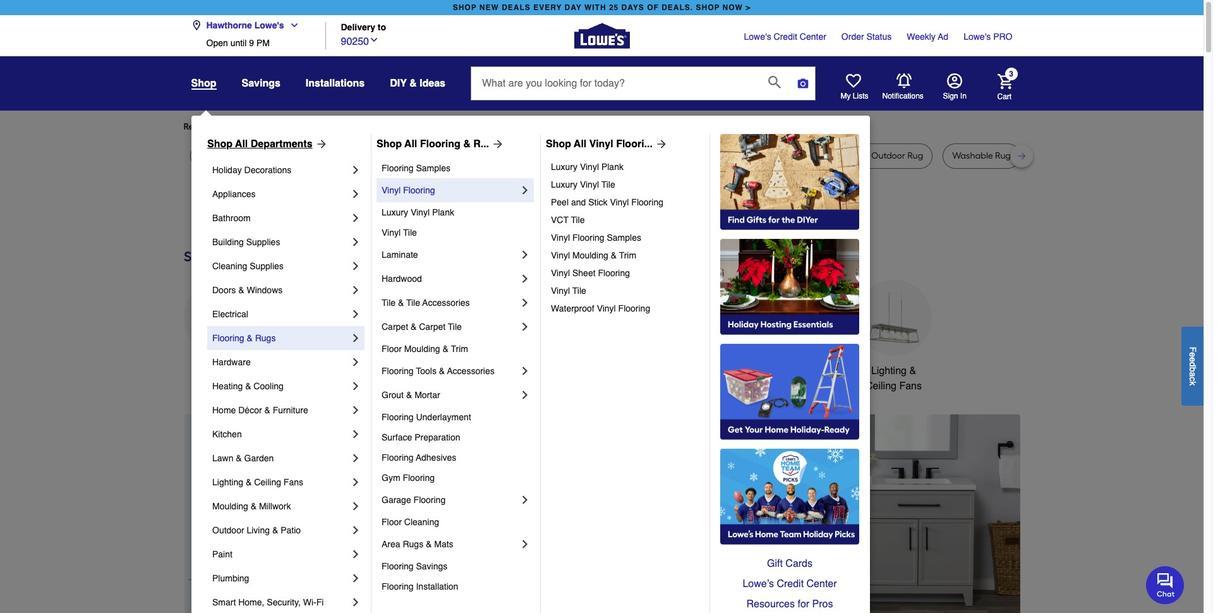 Task type: vqa. For each thing, say whether or not it's contained in the screenshot.
Military Discount link
no



Task type: describe. For each thing, give the bounding box(es) containing it.
floor for floor cleaning
[[382, 517, 402, 527]]

1 vertical spatial vinyl tile link
[[551, 282, 701, 300]]

2 vertical spatial moulding
[[212, 501, 248, 511]]

flooring & rugs
[[212, 333, 276, 343]]

r...
[[473, 138, 489, 150]]

lowe's wishes you and your family a happy hanukkah. image
[[184, 202, 1020, 233]]

lowe's credit center link
[[720, 574, 860, 594]]

cards
[[786, 558, 813, 569]]

surface preparation
[[382, 432, 460, 442]]

lowe's home improvement account image
[[947, 73, 962, 88]]

departments
[[251, 138, 313, 150]]

flooring savings
[[382, 561, 448, 571]]

kitchen faucets
[[473, 365, 546, 377]]

ideas
[[420, 78, 446, 89]]

accessories for tile & tile accessories
[[422, 298, 470, 308]]

lowe's home improvement lists image
[[846, 73, 861, 88]]

moulding & millwork link
[[212, 494, 349, 518]]

vinyl left the sheet
[[551, 268, 570, 278]]

delivery to
[[341, 22, 386, 33]]

flooring & rugs link
[[212, 326, 349, 350]]

0 horizontal spatial samples
[[416, 163, 451, 173]]

appliances inside button
[[197, 365, 246, 377]]

installations button
[[306, 72, 365, 95]]

1 vertical spatial cleaning
[[404, 517, 439, 527]]

7 rug from the left
[[799, 150, 814, 161]]

lowe's credit center
[[743, 578, 837, 590]]

kitchen for kitchen faucets
[[473, 365, 507, 377]]

floor cleaning
[[382, 517, 439, 527]]

waterproof vinyl flooring link
[[551, 300, 701, 317]]

chevron right image for flooring tools & accessories
[[519, 365, 532, 377]]

chat invite button image
[[1146, 565, 1185, 604]]

flooring down "flooring samples"
[[403, 185, 435, 195]]

cooling
[[254, 381, 284, 391]]

hardware link
[[212, 350, 349, 374]]

vct tile
[[551, 215, 585, 225]]

shop new deals every day with 25 days of deals. shop now >
[[453, 3, 751, 12]]

9
[[249, 38, 254, 48]]

chevron right image for garage flooring
[[519, 494, 532, 506]]

weekly
[[907, 32, 936, 42]]

peel and stick vinyl flooring
[[551, 197, 664, 207]]

washable rug
[[953, 150, 1011, 161]]

vinyl down vinyl flooring
[[411, 207, 430, 217]]

for for searches
[[285, 121, 297, 132]]

0 vertical spatial rugs
[[255, 333, 276, 343]]

windows
[[247, 285, 283, 295]]

shop all departments link
[[207, 137, 328, 152]]

floori...
[[616, 138, 653, 150]]

tools
[[416, 366, 437, 376]]

tile up the peel and stick vinyl flooring in the top of the page
[[602, 179, 615, 190]]

get your home holiday-ready. image
[[720, 344, 860, 440]]

home inside home décor & furniture 'link'
[[212, 405, 236, 415]]

lowe's for lowe's credit center
[[744, 32, 771, 42]]

sheet
[[573, 268, 596, 278]]

shop all departments
[[207, 138, 313, 150]]

chevron right image for laminate
[[519, 248, 532, 261]]

lowe's home improvement logo image
[[574, 8, 630, 64]]

3 rug from the left
[[278, 150, 294, 161]]

all for flooring
[[405, 138, 417, 150]]

furniture
[[273, 405, 308, 415]]

center for lowe's credit center
[[800, 32, 827, 42]]

fi
[[316, 597, 324, 607]]

flooring down the electrical
[[212, 333, 244, 343]]

gift cards
[[767, 558, 813, 569]]

4 rug from the left
[[344, 150, 360, 161]]

decorations for holiday
[[244, 165, 292, 175]]

flooring up floor cleaning
[[414, 495, 446, 505]]

c
[[1188, 376, 1198, 381]]

grout & mortar
[[382, 390, 440, 400]]

f e e d b a c k button
[[1182, 326, 1204, 405]]

allen for allen and roth rug
[[629, 150, 648, 161]]

0 horizontal spatial luxury vinyl plank
[[382, 207, 454, 217]]

lowe's pro link
[[964, 30, 1013, 43]]

vinyl right waterproof
[[597, 303, 616, 313]]

a
[[1188, 372, 1198, 376]]

chevron right image for home décor & furniture
[[349, 404, 362, 416]]

luxury vinyl tile link
[[551, 176, 701, 193]]

floor moulding & trim
[[382, 344, 468, 354]]

grout
[[382, 390, 404, 400]]

1 horizontal spatial luxury vinyl plank
[[551, 162, 624, 172]]

outdoor living & patio link
[[212, 518, 349, 542]]

smart for smart home, security, wi-fi
[[212, 597, 236, 607]]

lowe's inside hawthorne lowe's button
[[255, 20, 284, 30]]

holiday
[[212, 165, 242, 175]]

allen and roth area rug
[[502, 150, 600, 161]]

hardwood link
[[382, 267, 519, 291]]

lowe's home improvement cart image
[[998, 74, 1013, 89]]

1 horizontal spatial samples
[[607, 233, 641, 243]]

9 rug from the left
[[995, 150, 1011, 161]]

diy
[[390, 78, 407, 89]]

2 horizontal spatial arrow right image
[[997, 524, 1010, 537]]

chevron right image for hardwood
[[519, 272, 532, 285]]

1 vertical spatial savings
[[416, 561, 448, 571]]

for inside the resources for pros link
[[798, 598, 810, 610]]

allen for allen and roth area rug
[[502, 150, 522, 161]]

lists
[[853, 92, 869, 100]]

garage flooring link
[[382, 488, 519, 512]]

lawn
[[212, 453, 234, 463]]

chevron down image
[[284, 20, 299, 30]]

chevron right image for building supplies
[[349, 236, 362, 248]]

kitchen link
[[212, 422, 349, 446]]

center for lowe's credit center
[[807, 578, 837, 590]]

1 horizontal spatial luxury vinyl plank link
[[551, 158, 701, 176]]

tile down the sheet
[[572, 286, 586, 296]]

moulding for floor
[[404, 344, 440, 354]]

0 vertical spatial appliances
[[212, 189, 256, 199]]

& inside 'link'
[[264, 405, 270, 415]]

flooring down vinyl sheet flooring 'link'
[[618, 303, 650, 313]]

up to 40 percent off select vanities. plus, get free local delivery on select vanities. image
[[408, 414, 1020, 613]]

plumbing link
[[212, 566, 349, 590]]

shop all vinyl floori...
[[546, 138, 653, 150]]

flooring samples
[[382, 163, 451, 173]]

chevron right image for outdoor living & patio
[[349, 524, 362, 537]]

scroll to item #4 image
[[741, 611, 774, 613]]

indoor
[[843, 150, 869, 161]]

b
[[1188, 367, 1198, 372]]

outdoor
[[872, 150, 906, 161]]

0 horizontal spatial bathroom
[[212, 213, 251, 223]]

f e e d b a c k
[[1188, 346, 1198, 385]]

living
[[247, 525, 270, 535]]

chevron right image for vinyl flooring
[[519, 184, 532, 197]]

flooring down luxury vinyl tile link
[[632, 197, 664, 207]]

& inside button
[[410, 78, 417, 89]]

for for suggestions
[[398, 121, 409, 132]]

appliances link
[[212, 182, 349, 206]]

chevron right image for cleaning supplies
[[349, 260, 362, 272]]

shop new deals every day with 25 days of deals. shop now > link
[[450, 0, 754, 15]]

1 horizontal spatial vinyl tile
[[551, 286, 586, 296]]

smart home, security, wi-fi link
[[212, 590, 349, 613]]

0 vertical spatial vinyl tile
[[382, 228, 417, 238]]

k
[[1188, 381, 1198, 385]]

my lists
[[841, 92, 869, 100]]

1 horizontal spatial rugs
[[403, 539, 424, 549]]

fans inside button
[[900, 380, 922, 392]]

decorations for christmas
[[387, 380, 441, 392]]

supplies for building supplies
[[246, 237, 280, 247]]

vinyl down "flooring samples"
[[382, 185, 401, 195]]

flooring savings link
[[382, 556, 532, 576]]

roth for area
[[542, 150, 561, 161]]

all for departments
[[235, 138, 248, 150]]

chevron right image for appliances
[[349, 188, 362, 200]]

0 vertical spatial cleaning
[[212, 261, 247, 271]]

order
[[842, 32, 864, 42]]

and for allen and roth rug
[[651, 150, 667, 161]]

arrow left image
[[419, 524, 431, 537]]

garage
[[382, 495, 411, 505]]

1 vertical spatial plank
[[432, 207, 454, 217]]

lighting inside the "lighting & ceiling fans"
[[871, 365, 907, 377]]

2 e from the top
[[1188, 357, 1198, 362]]

shop for shop all vinyl floori...
[[546, 138, 571, 150]]

chevron right image for carpet & carpet tile
[[519, 320, 532, 333]]

status
[[867, 32, 892, 42]]

bathroom inside 'button'
[[680, 365, 724, 377]]

flooring down surface
[[382, 453, 414, 463]]

trim for floor moulding & trim
[[451, 344, 468, 354]]

mats
[[434, 539, 454, 549]]

building supplies link
[[212, 230, 349, 254]]

credit for lowe's
[[777, 578, 804, 590]]

recommended
[[184, 121, 244, 132]]

0 horizontal spatial fans
[[284, 477, 303, 487]]

shop button
[[191, 77, 216, 90]]

arrow right image
[[313, 138, 328, 150]]

resources for pros link
[[720, 594, 860, 613]]

furniture
[[389, 150, 425, 161]]

resources
[[747, 598, 795, 610]]

25
[[609, 3, 619, 12]]

6 rug from the left
[[690, 150, 705, 161]]

flooring up grout
[[382, 366, 414, 376]]

heating & cooling
[[212, 381, 284, 391]]

day
[[565, 3, 582, 12]]

d
[[1188, 362, 1198, 367]]

cleaning supplies
[[212, 261, 284, 271]]

vinyl down luxury vinyl tile link
[[610, 197, 629, 207]]

bathroom button
[[664, 280, 740, 379]]



Task type: locate. For each thing, give the bounding box(es) containing it.
1 horizontal spatial you
[[411, 121, 426, 132]]

ad
[[938, 32, 949, 42]]

weekly ad
[[907, 32, 949, 42]]

0 horizontal spatial shop
[[453, 3, 477, 12]]

tile & tile accessories
[[382, 298, 470, 308]]

shop all flooring & r... link
[[377, 137, 504, 152]]

0 horizontal spatial roth
[[542, 150, 561, 161]]

roth up the luxury vinyl tile
[[542, 150, 561, 161]]

0 horizontal spatial luxury vinyl plank link
[[382, 202, 532, 222]]

>
[[746, 3, 751, 12]]

washable for washable rug
[[953, 150, 993, 161]]

lighting & ceiling fans inside lighting & ceiling fans button
[[866, 365, 922, 392]]

for up furniture
[[398, 121, 409, 132]]

building supplies
[[212, 237, 280, 247]]

chevron right image
[[349, 212, 362, 224], [349, 236, 362, 248], [519, 248, 532, 261], [349, 260, 362, 272], [519, 272, 532, 285], [349, 284, 362, 296], [519, 296, 532, 309], [519, 320, 532, 333], [349, 332, 362, 344], [349, 356, 362, 368], [519, 365, 532, 377], [349, 428, 362, 440], [349, 452, 362, 465], [349, 596, 362, 609]]

1 all from the left
[[235, 138, 248, 150]]

arrow right image inside shop all flooring & r... link
[[489, 138, 504, 150]]

chevron right image for area rugs & mats
[[519, 538, 532, 550]]

you up shop all flooring & r...
[[411, 121, 426, 132]]

0 vertical spatial home
[[799, 365, 826, 377]]

trim down 'carpet & carpet tile' link
[[451, 344, 468, 354]]

flooring down furniture
[[382, 163, 414, 173]]

appliances down holiday
[[212, 189, 256, 199]]

luxury up peel
[[551, 179, 578, 190]]

Search Query text field
[[471, 67, 758, 100]]

moulding up outdoor
[[212, 501, 248, 511]]

vinyl tile up laminate
[[382, 228, 417, 238]]

suggestions
[[346, 121, 396, 132]]

chevron down image
[[369, 34, 379, 45]]

1 horizontal spatial and
[[571, 197, 586, 207]]

0 horizontal spatial carpet
[[382, 322, 408, 332]]

shop 25 days of deals by category image
[[184, 246, 1020, 267]]

moulding down the carpet & carpet tile
[[404, 344, 440, 354]]

area rug
[[323, 150, 360, 161]]

center inside lowe's credit center link
[[800, 32, 827, 42]]

and for allen and roth area rug
[[524, 150, 540, 161]]

tile down hardwood
[[382, 298, 396, 308]]

lowe's pro
[[964, 32, 1013, 42]]

waterproof vinyl flooring
[[551, 303, 650, 313]]

flooring underlayment
[[382, 412, 471, 422]]

1 vertical spatial bathroom
[[680, 365, 724, 377]]

1 horizontal spatial washable
[[953, 150, 993, 161]]

luxury vinyl plank up the luxury vinyl tile
[[551, 162, 624, 172]]

0 vertical spatial samples
[[416, 163, 451, 173]]

0 horizontal spatial for
[[285, 121, 297, 132]]

vinyl up the luxury vinyl tile
[[580, 162, 599, 172]]

credit up the resources for pros link
[[777, 578, 804, 590]]

flooring down flooring savings
[[382, 581, 414, 592]]

1 horizontal spatial bathroom
[[680, 365, 724, 377]]

lowe's credit center
[[744, 32, 827, 42]]

1 horizontal spatial shop
[[696, 3, 720, 12]]

0 horizontal spatial allen
[[502, 150, 522, 161]]

0 horizontal spatial plank
[[432, 207, 454, 217]]

credit for lowe's
[[774, 32, 798, 42]]

tile right vct at the top left
[[571, 215, 585, 225]]

0 vertical spatial luxury vinyl plank link
[[551, 158, 701, 176]]

chevron right image for paint
[[349, 548, 362, 561]]

2 washable from the left
[[953, 150, 993, 161]]

accessories for flooring tools & accessories
[[447, 366, 495, 376]]

center inside lowe's credit center link
[[807, 578, 837, 590]]

1 horizontal spatial home
[[799, 365, 826, 377]]

roth up luxury vinyl tile link
[[669, 150, 688, 161]]

chevron right image for hardware
[[349, 356, 362, 368]]

shop all flooring & r...
[[377, 138, 489, 150]]

for up departments
[[285, 121, 297, 132]]

outdoor
[[212, 525, 244, 535]]

0 vertical spatial lighting
[[871, 365, 907, 377]]

kitchen inside kitchen faucets button
[[473, 365, 507, 377]]

all down recommended searches for you
[[235, 138, 248, 150]]

moulding up vinyl sheet flooring
[[573, 250, 608, 260]]

carpet
[[382, 322, 408, 332], [419, 322, 446, 332]]

patio
[[281, 525, 301, 535]]

grout & mortar link
[[382, 383, 519, 407]]

tile up laminate
[[403, 228, 417, 238]]

0 horizontal spatial kitchen
[[212, 429, 242, 439]]

more
[[324, 121, 344, 132]]

chevron right image for bathroom
[[349, 212, 362, 224]]

flooring adhesives
[[382, 453, 456, 463]]

flooring adhesives link
[[382, 447, 532, 468]]

vinyl tile up waterproof
[[551, 286, 586, 296]]

arrow right image for shop all vinyl floori...
[[653, 138, 668, 150]]

1 horizontal spatial area
[[563, 150, 582, 161]]

rug rug
[[260, 150, 294, 161]]

1 horizontal spatial arrow right image
[[653, 138, 668, 150]]

lowe's up the pm
[[255, 20, 284, 30]]

None search field
[[471, 66, 816, 112]]

credit up search image
[[774, 32, 798, 42]]

floor inside floor cleaning link
[[382, 517, 402, 527]]

weekly ad link
[[907, 30, 949, 43]]

every
[[533, 3, 562, 12]]

supplies up windows
[[250, 261, 284, 271]]

you up arrow right icon
[[299, 121, 313, 132]]

0 horizontal spatial area
[[323, 150, 342, 161]]

cleaning supplies link
[[212, 254, 349, 278]]

center up pros
[[807, 578, 837, 590]]

chevron right image for tile & tile accessories
[[519, 296, 532, 309]]

1 horizontal spatial roth
[[669, 150, 688, 161]]

0 vertical spatial ceiling
[[866, 380, 897, 392]]

lowe's home improvement notification center image
[[896, 73, 912, 88]]

1 horizontal spatial ceiling
[[866, 380, 897, 392]]

tile up floor moulding & trim "link"
[[448, 322, 462, 332]]

moulding for vinyl
[[573, 250, 608, 260]]

1 horizontal spatial decorations
[[387, 380, 441, 392]]

1 horizontal spatial plank
[[602, 162, 624, 172]]

luxury for the right luxury vinyl plank "link"
[[551, 162, 578, 172]]

decorations
[[244, 165, 292, 175], [387, 380, 441, 392]]

chevron right image for lighting & ceiling fans
[[349, 476, 362, 489]]

e up d
[[1188, 352, 1198, 357]]

arrow right image
[[489, 138, 504, 150], [653, 138, 668, 150], [997, 524, 1010, 537]]

lowe's inside lowe's pro "link"
[[964, 32, 991, 42]]

chevron right image for flooring & rugs
[[349, 332, 362, 344]]

2 you from the left
[[411, 121, 426, 132]]

delivery
[[341, 22, 375, 33]]

1 horizontal spatial all
[[405, 138, 417, 150]]

washable for washable area rug
[[735, 150, 775, 161]]

chevron right image for plumbing
[[349, 572, 362, 585]]

for left pros
[[798, 598, 810, 610]]

lighting
[[871, 365, 907, 377], [212, 477, 243, 487]]

lowe's home team holiday picks. image
[[720, 449, 860, 545]]

allen down floori...
[[629, 150, 648, 161]]

search image
[[768, 76, 781, 88]]

flooring up desk in the left top of the page
[[420, 138, 461, 150]]

1 horizontal spatial savings
[[416, 561, 448, 571]]

home décor & furniture link
[[212, 398, 349, 422]]

1 vertical spatial luxury
[[551, 179, 578, 190]]

appliances up heating
[[197, 365, 246, 377]]

0 horizontal spatial lowe's
[[255, 20, 284, 30]]

1 vertical spatial appliances
[[197, 365, 246, 377]]

flooring underlayment link
[[382, 407, 532, 427]]

1 horizontal spatial fans
[[900, 380, 922, 392]]

0 horizontal spatial decorations
[[244, 165, 292, 175]]

0 vertical spatial luxury
[[551, 162, 578, 172]]

0 horizontal spatial you
[[299, 121, 313, 132]]

lawn & garden
[[212, 453, 274, 463]]

shop left new
[[453, 3, 477, 12]]

1 shop from the left
[[207, 138, 233, 150]]

arrow right image for shop all flooring & r...
[[489, 138, 504, 150]]

hardwood
[[382, 274, 422, 284]]

0 horizontal spatial vinyl tile
[[382, 228, 417, 238]]

0 vertical spatial savings
[[242, 78, 281, 89]]

0 horizontal spatial vinyl tile link
[[382, 222, 532, 243]]

& inside the "lighting & ceiling fans"
[[910, 365, 916, 377]]

all for vinyl
[[574, 138, 587, 150]]

0 vertical spatial credit
[[774, 32, 798, 42]]

flooring up surface
[[382, 412, 414, 422]]

1 horizontal spatial carpet
[[419, 322, 446, 332]]

stick
[[588, 197, 608, 207]]

open
[[206, 38, 228, 48]]

for
[[285, 121, 297, 132], [398, 121, 409, 132], [798, 598, 810, 610]]

surface
[[382, 432, 412, 442]]

arrow right image inside 'shop all vinyl floori...' link
[[653, 138, 668, 150]]

allen
[[502, 150, 522, 161], [629, 150, 648, 161]]

0 vertical spatial kitchen
[[473, 365, 507, 377]]

chevron right image for holiday decorations
[[349, 164, 362, 176]]

e up "b" at the bottom of the page
[[1188, 357, 1198, 362]]

lowe's for lowe's pro
[[964, 32, 991, 42]]

luxury vinyl plank down vinyl flooring
[[382, 207, 454, 217]]

all up furniture
[[405, 138, 417, 150]]

flooring samples link
[[382, 158, 532, 178]]

flooring installation
[[382, 581, 458, 592]]

1 floor from the top
[[382, 344, 402, 354]]

surface preparation link
[[382, 427, 532, 447]]

luxury for the bottommost luxury vinyl plank "link"
[[382, 207, 408, 217]]

shop
[[191, 78, 216, 89]]

installations
[[306, 78, 365, 89]]

0 horizontal spatial trim
[[451, 344, 468, 354]]

savings down the pm
[[242, 78, 281, 89]]

electrical
[[212, 309, 248, 319]]

0 vertical spatial center
[[800, 32, 827, 42]]

accessories inside 'link'
[[422, 298, 470, 308]]

building
[[212, 237, 244, 247]]

0 horizontal spatial home
[[212, 405, 236, 415]]

lowe's credit center link
[[744, 30, 827, 43]]

security,
[[267, 597, 301, 607]]

2 shop from the left
[[696, 3, 720, 12]]

vinyl up waterproof
[[551, 286, 570, 296]]

2 carpet from the left
[[419, 322, 446, 332]]

2 horizontal spatial moulding
[[573, 250, 608, 260]]

0 vertical spatial smart
[[770, 365, 796, 377]]

allen right desk in the left top of the page
[[502, 150, 522, 161]]

cleaning down building
[[212, 261, 247, 271]]

1 vertical spatial floor
[[382, 517, 402, 527]]

1 vertical spatial accessories
[[447, 366, 495, 376]]

accessories down floor moulding & trim "link"
[[447, 366, 495, 376]]

1 horizontal spatial trim
[[619, 250, 637, 260]]

plank down vinyl flooring link
[[432, 207, 454, 217]]

1 vertical spatial luxury vinyl plank link
[[382, 202, 532, 222]]

2 shop from the left
[[377, 138, 402, 150]]

1 washable from the left
[[735, 150, 775, 161]]

area
[[382, 539, 400, 549]]

1 carpet from the left
[[382, 322, 408, 332]]

0 vertical spatial floor
[[382, 344, 402, 354]]

shop down more suggestions for you link
[[377, 138, 402, 150]]

trim for vinyl moulding & trim
[[619, 250, 637, 260]]

recommended searches for you
[[184, 121, 313, 132]]

0 vertical spatial lighting & ceiling fans
[[866, 365, 922, 392]]

0 vertical spatial fans
[[900, 380, 922, 392]]

chevron right image for heating & cooling
[[349, 380, 362, 392]]

tile up the carpet & carpet tile
[[406, 298, 420, 308]]

holiday hosting essentials. image
[[720, 239, 860, 335]]

floor up christmas
[[382, 344, 402, 354]]

0 vertical spatial plank
[[602, 162, 624, 172]]

luxury inside luxury vinyl tile link
[[551, 179, 578, 190]]

vinyl down vct at the top left
[[551, 233, 570, 243]]

1 roth from the left
[[542, 150, 561, 161]]

3 all from the left
[[574, 138, 587, 150]]

vinyl up vinyl sheet flooring
[[551, 250, 570, 260]]

2 rug from the left
[[260, 150, 276, 161]]

cleaning up area rugs & mats
[[404, 517, 439, 527]]

2 roth from the left
[[669, 150, 688, 161]]

rug 5x8
[[199, 150, 231, 161]]

camera image
[[797, 77, 810, 90]]

2 vertical spatial luxury
[[382, 207, 408, 217]]

0 horizontal spatial smart
[[212, 597, 236, 607]]

find gifts for the diyer. image
[[720, 134, 860, 230]]

0 vertical spatial vinyl tile link
[[382, 222, 532, 243]]

chevron right image
[[349, 164, 362, 176], [519, 184, 532, 197], [349, 188, 362, 200], [349, 308, 362, 320], [349, 380, 362, 392], [519, 389, 532, 401], [349, 404, 362, 416], [349, 476, 362, 489], [519, 494, 532, 506], [349, 500, 362, 513], [349, 524, 362, 537], [519, 538, 532, 550], [349, 548, 362, 561], [349, 572, 362, 585]]

kitchen inside kitchen link
[[212, 429, 242, 439]]

0 vertical spatial bathroom
[[212, 213, 251, 223]]

vinyl
[[589, 138, 613, 150], [580, 162, 599, 172], [580, 179, 599, 190], [382, 185, 401, 195], [610, 197, 629, 207], [411, 207, 430, 217], [382, 228, 401, 238], [551, 233, 570, 243], [551, 250, 570, 260], [551, 268, 570, 278], [551, 286, 570, 296], [597, 303, 616, 313]]

christmas
[[391, 365, 436, 377]]

0 horizontal spatial ceiling
[[254, 477, 281, 487]]

kitchen left faucets
[[473, 365, 507, 377]]

floor up area
[[382, 517, 402, 527]]

3 area from the left
[[777, 150, 796, 161]]

3 shop from the left
[[546, 138, 571, 150]]

roth for rug
[[669, 150, 688, 161]]

shop up allen and roth area rug
[[546, 138, 571, 150]]

for inside more suggestions for you link
[[398, 121, 409, 132]]

0 vertical spatial supplies
[[246, 237, 280, 247]]

1 horizontal spatial shop
[[377, 138, 402, 150]]

lowe's inside lowe's credit center link
[[744, 32, 771, 42]]

2 area from the left
[[563, 150, 582, 161]]

lighting & ceiling fans inside lighting & ceiling fans link
[[212, 477, 303, 487]]

2 horizontal spatial lowe's
[[964, 32, 991, 42]]

preparation
[[415, 432, 460, 442]]

shop left now
[[696, 3, 720, 12]]

installation
[[416, 581, 458, 592]]

samples down the vct tile link
[[607, 233, 641, 243]]

samples down shop all flooring & r...
[[416, 163, 451, 173]]

1 vertical spatial lighting
[[212, 477, 243, 487]]

my lists link
[[841, 73, 869, 101]]

recommended searches for you heading
[[184, 121, 1020, 133]]

2 floor from the top
[[382, 517, 402, 527]]

bathroom link
[[212, 206, 349, 230]]

hawthorne
[[206, 20, 252, 30]]

0 horizontal spatial washable
[[735, 150, 775, 161]]

luxury vinyl tile
[[551, 179, 615, 190]]

electrical link
[[212, 302, 349, 326]]

smart
[[770, 365, 796, 377], [212, 597, 236, 607]]

1 vertical spatial credit
[[777, 578, 804, 590]]

flooring down shop 25 days of deals by category image
[[598, 268, 630, 278]]

1 vertical spatial home
[[212, 405, 236, 415]]

supplies up 'cleaning supplies'
[[246, 237, 280, 247]]

kitchen up the lawn
[[212, 429, 242, 439]]

appliances
[[212, 189, 256, 199], [197, 365, 246, 377]]

smart home
[[770, 365, 826, 377]]

0 vertical spatial trim
[[619, 250, 637, 260]]

2 horizontal spatial area
[[777, 150, 796, 161]]

chevron right image for kitchen
[[349, 428, 362, 440]]

trim down vinyl flooring samples link
[[619, 250, 637, 260]]

kitchen for kitchen
[[212, 429, 242, 439]]

0 vertical spatial accessories
[[422, 298, 470, 308]]

supplies
[[246, 237, 280, 247], [250, 261, 284, 271]]

1 you from the left
[[299, 121, 313, 132]]

1 vertical spatial fans
[[284, 477, 303, 487]]

doors & windows link
[[212, 278, 349, 302]]

0 horizontal spatial lighting & ceiling fans
[[212, 477, 303, 487]]

decorations down christmas
[[387, 380, 441, 392]]

shop up 5x8
[[207, 138, 233, 150]]

open until 9 pm
[[206, 38, 270, 48]]

5 rug from the left
[[584, 150, 600, 161]]

home inside smart home button
[[799, 365, 826, 377]]

diy & ideas
[[390, 78, 446, 89]]

kitchen faucets button
[[472, 280, 548, 379]]

1 vertical spatial supplies
[[250, 261, 284, 271]]

lowe's left pro at the top of page
[[964, 32, 991, 42]]

vct tile link
[[551, 211, 701, 229]]

2 allen from the left
[[629, 150, 648, 161]]

luxury down vinyl flooring
[[382, 207, 408, 217]]

0 horizontal spatial moulding
[[212, 501, 248, 511]]

rugs up hardware 'link'
[[255, 333, 276, 343]]

vinyl flooring samples link
[[551, 229, 701, 246]]

smart home, security, wi-fi
[[212, 597, 324, 607]]

roth
[[542, 150, 561, 161], [669, 150, 688, 161]]

moulding & millwork
[[212, 501, 291, 511]]

1 horizontal spatial cleaning
[[404, 517, 439, 527]]

0 horizontal spatial cleaning
[[212, 261, 247, 271]]

2 all from the left
[[405, 138, 417, 150]]

decorations inside button
[[387, 380, 441, 392]]

1 rug from the left
[[199, 150, 215, 161]]

flooring down area
[[382, 561, 414, 571]]

shop for shop all departments
[[207, 138, 233, 150]]

& inside 'link'
[[398, 298, 404, 308]]

f
[[1188, 346, 1198, 352]]

vinyl inside "link"
[[551, 250, 570, 260]]

you for recommended searches for you
[[299, 121, 313, 132]]

chevron right image for grout & mortar
[[519, 389, 532, 401]]

1 allen from the left
[[502, 150, 522, 161]]

flooring down flooring adhesives
[[403, 473, 435, 483]]

ceiling inside the "lighting & ceiling fans"
[[866, 380, 897, 392]]

vct
[[551, 215, 569, 225]]

more suggestions for you
[[324, 121, 426, 132]]

shop all vinyl floori... link
[[546, 137, 668, 152]]

2 horizontal spatial for
[[798, 598, 810, 610]]

center left order
[[800, 32, 827, 42]]

luxury vinyl plank link up laminate link
[[382, 202, 532, 222]]

1 area from the left
[[323, 150, 342, 161]]

1 e from the top
[[1188, 352, 1198, 357]]

decorations down rug rug
[[244, 165, 292, 175]]

plank up luxury vinyl tile link
[[602, 162, 624, 172]]

1 vertical spatial ceiling
[[254, 477, 281, 487]]

8 rug from the left
[[908, 150, 923, 161]]

1 horizontal spatial for
[[398, 121, 409, 132]]

lowe's down >
[[744, 32, 771, 42]]

0 horizontal spatial arrow right image
[[489, 138, 504, 150]]

flooring up vinyl moulding & trim
[[573, 233, 605, 243]]

0 horizontal spatial shop
[[207, 138, 233, 150]]

chevron right image for smart home, security, wi-fi
[[349, 596, 362, 609]]

1 vertical spatial luxury vinyl plank
[[382, 207, 454, 217]]

order status
[[842, 32, 892, 42]]

all down recommended searches for you "heading"
[[574, 138, 587, 150]]

vinyl down recommended searches for you "heading"
[[589, 138, 613, 150]]

luxury for luxury vinyl tile link
[[551, 179, 578, 190]]

1 horizontal spatial lowe's
[[744, 32, 771, 42]]

chevron right image for electrical
[[349, 308, 362, 320]]

smart home button
[[760, 280, 836, 379]]

0 vertical spatial luxury vinyl plank
[[551, 162, 624, 172]]

vinyl tile link down vinyl flooring link
[[382, 222, 532, 243]]

25 days of deals. don't miss deals every day. same-day delivery on in-stock orders placed by 2 p m. image
[[184, 414, 388, 613]]

you for more suggestions for you
[[411, 121, 426, 132]]

location image
[[191, 20, 201, 30]]

vinyl up laminate
[[382, 228, 401, 238]]

1 vertical spatial decorations
[[387, 380, 441, 392]]

faucets
[[510, 365, 546, 377]]

1 vertical spatial lighting & ceiling fans
[[212, 477, 303, 487]]

sign in
[[943, 92, 967, 100]]

1 vertical spatial kitchen
[[212, 429, 242, 439]]

vinyl tile link up waterproof vinyl flooring
[[551, 282, 701, 300]]

supplies for cleaning supplies
[[250, 261, 284, 271]]

0 horizontal spatial rugs
[[255, 333, 276, 343]]

accessories down hardwood link
[[422, 298, 470, 308]]

floor inside floor moulding & trim "link"
[[382, 344, 402, 354]]

90250 button
[[341, 33, 379, 49]]

luxury down allen and roth area rug
[[551, 162, 578, 172]]

chevron right image for moulding & millwork
[[349, 500, 362, 513]]

chevron right image for lawn & garden
[[349, 452, 362, 465]]

all
[[235, 138, 248, 150], [405, 138, 417, 150], [574, 138, 587, 150]]

1 horizontal spatial lighting
[[871, 365, 907, 377]]

vinyl up the stick
[[580, 179, 599, 190]]

and for peel and stick vinyl flooring
[[571, 197, 586, 207]]

order status link
[[842, 30, 892, 43]]

savings up installation
[[416, 561, 448, 571]]

rugs down arrow left icon
[[403, 539, 424, 549]]

smart inside button
[[770, 365, 796, 377]]

shop for shop all flooring & r...
[[377, 138, 402, 150]]

smart for smart home
[[770, 365, 796, 377]]

1 shop from the left
[[453, 3, 477, 12]]

floor for floor moulding & trim
[[382, 344, 402, 354]]

chevron right image for doors & windows
[[349, 284, 362, 296]]

luxury vinyl plank link down floori...
[[551, 158, 701, 176]]

décor
[[238, 405, 262, 415]]



